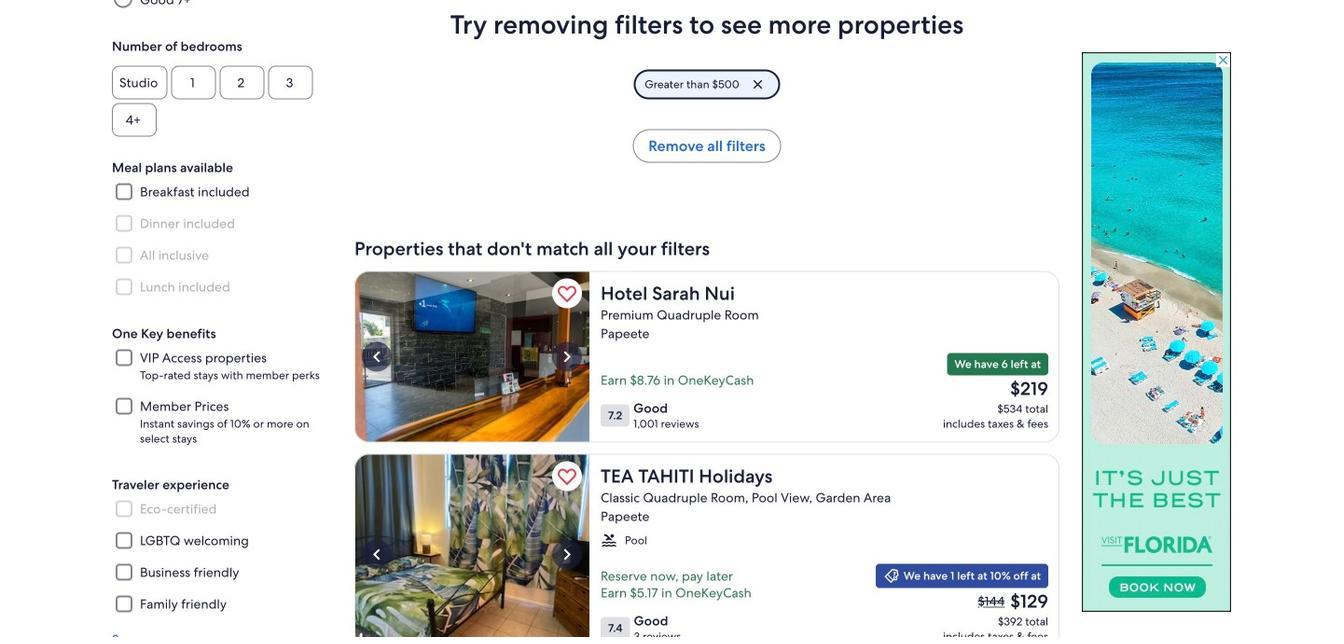 Task type: vqa. For each thing, say whether or not it's contained in the screenshot.
small icon
yes



Task type: locate. For each thing, give the bounding box(es) containing it.
small image
[[601, 532, 618, 549], [883, 568, 900, 585]]

reception image
[[355, 271, 590, 443]]

0 vertical spatial small image
[[601, 532, 618, 549]]

1 vertical spatial small image
[[883, 568, 900, 585]]

room image
[[355, 454, 590, 637]]



Task type: describe. For each thing, give the bounding box(es) containing it.
show next image for hotel sarah nui image
[[556, 346, 578, 368]]

show previous image for tea tahiti holidays image
[[366, 543, 388, 566]]

show next image for tea tahiti holidays image
[[556, 543, 578, 566]]

show previous image for hotel sarah nui image
[[366, 346, 388, 368]]

0 horizontal spatial small image
[[601, 532, 618, 549]]

1 horizontal spatial small image
[[883, 568, 900, 585]]



